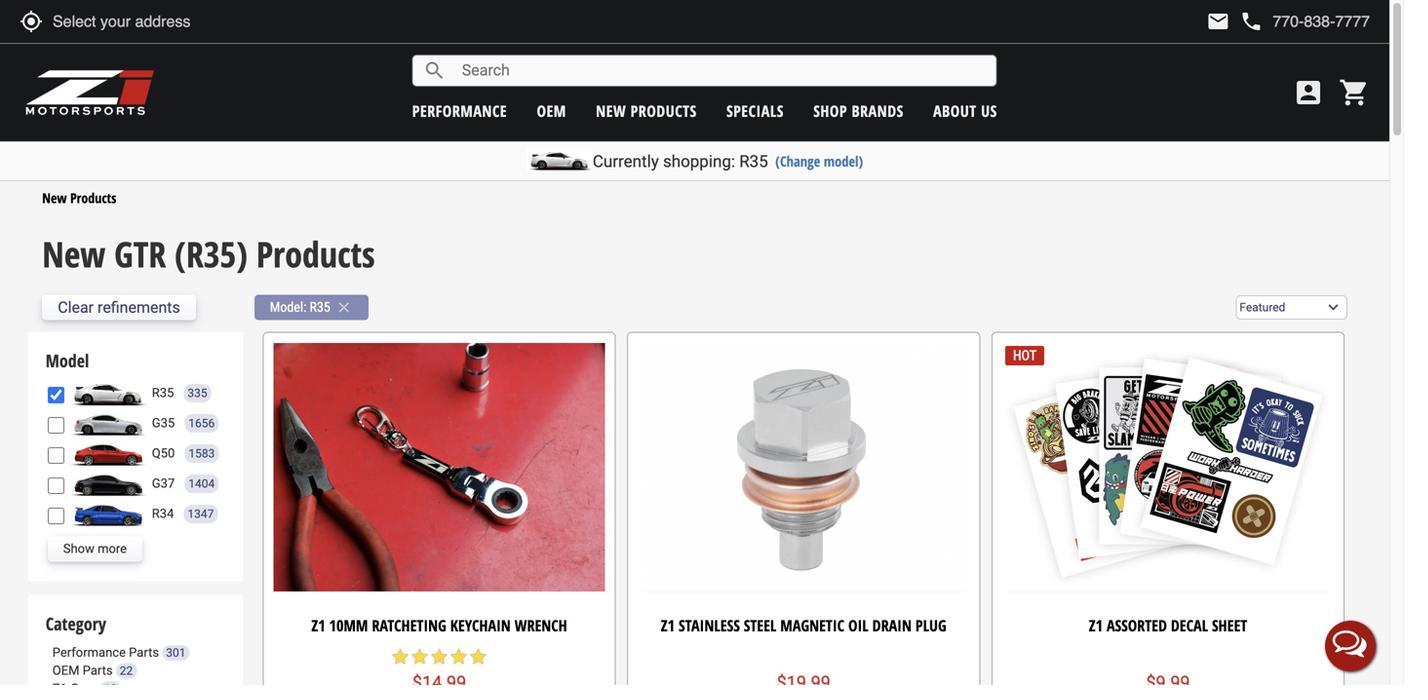 Task type: locate. For each thing, give the bounding box(es) containing it.
my_location
[[20, 10, 43, 33]]

1 horizontal spatial z1
[[661, 615, 675, 636]]

stainless
[[679, 615, 740, 636]]

1 horizontal spatial oem
[[537, 100, 566, 121]]

performance
[[52, 645, 126, 660]]

1 vertical spatial oem
[[52, 663, 79, 678]]

2 z1 from the left
[[661, 615, 675, 636]]

products up the model: r35 close
[[256, 230, 375, 278]]

currently
[[593, 152, 659, 171]]

decal
[[1171, 615, 1208, 636]]

currently shopping: r35 (change model)
[[593, 152, 863, 171]]

g37
[[152, 477, 175, 491]]

steel
[[744, 615, 777, 636]]

None checkbox
[[48, 478, 64, 494], [48, 508, 64, 525], [48, 478, 64, 494], [48, 508, 64, 525]]

0 vertical spatial r35
[[739, 152, 768, 171]]

products up gtr
[[70, 189, 116, 207]]

None checkbox
[[48, 387, 64, 404], [48, 417, 64, 434], [48, 448, 64, 464], [48, 387, 64, 404], [48, 417, 64, 434], [48, 448, 64, 464]]

parts down performance
[[83, 663, 113, 678]]

0 horizontal spatial r35
[[152, 386, 174, 400]]

assorted
[[1107, 615, 1167, 636]]

show more button
[[48, 537, 142, 562]]

new for new products
[[42, 189, 67, 207]]

22
[[120, 664, 133, 678]]

0 vertical spatial parts
[[129, 645, 159, 660]]

1 horizontal spatial r35
[[310, 300, 330, 316]]

model
[[46, 349, 89, 373]]

keychain
[[450, 615, 511, 636]]

clear refinements
[[58, 299, 180, 317]]

1 vertical spatial r35
[[310, 300, 330, 316]]

1347
[[188, 507, 214, 521]]

1 z1 from the left
[[311, 615, 325, 636]]

z1
[[311, 615, 325, 636], [661, 615, 675, 636], [1089, 615, 1103, 636]]

oem down performance
[[52, 663, 79, 678]]

star
[[391, 647, 410, 667], [410, 647, 430, 667], [430, 647, 449, 667], [449, 647, 469, 667], [469, 647, 488, 667]]

1404
[[188, 477, 215, 491]]

1583
[[189, 447, 215, 461]]

new products
[[596, 100, 697, 121]]

(change model) link
[[775, 152, 863, 171]]

phone link
[[1240, 10, 1370, 33]]

parts
[[129, 645, 159, 660], [83, 663, 113, 678]]

g35
[[152, 416, 175, 431]]

3 z1 from the left
[[1089, 615, 1103, 636]]

new products
[[42, 189, 116, 207]]

category
[[46, 612, 106, 636]]

2 star from the left
[[410, 647, 430, 667]]

brands
[[852, 100, 904, 121]]

r34
[[152, 507, 174, 521]]

r35
[[739, 152, 768, 171], [310, 300, 330, 316], [152, 386, 174, 400]]

z1 left assorted
[[1089, 615, 1103, 636]]

1 horizontal spatial products
[[256, 230, 375, 278]]

about
[[933, 100, 977, 121]]

2 horizontal spatial z1
[[1089, 615, 1103, 636]]

parts up 22
[[129, 645, 159, 660]]

phone
[[1240, 10, 1263, 33]]

search
[[423, 59, 446, 82]]

z1 left "stainless"
[[661, 615, 675, 636]]

products
[[70, 189, 116, 207], [256, 230, 375, 278]]

close
[[335, 299, 353, 317]]

1 horizontal spatial parts
[[129, 645, 159, 660]]

0 horizontal spatial z1
[[311, 615, 325, 636]]

new
[[42, 189, 67, 207], [42, 230, 106, 278]]

mail link
[[1207, 10, 1230, 33]]

1656
[[188, 417, 215, 430]]

q50
[[152, 446, 175, 461]]

1 vertical spatial parts
[[83, 663, 113, 678]]

r35 left '(change'
[[739, 152, 768, 171]]

mail
[[1207, 10, 1230, 33]]

2 new from the top
[[42, 230, 106, 278]]

335
[[188, 387, 207, 400]]

0 vertical spatial new
[[42, 189, 67, 207]]

z1 left 10mm
[[311, 615, 325, 636]]

new for new gtr (r35) products
[[42, 230, 106, 278]]

nissan r35 gtr gt-r awd twin turbo 2009 2010 2011 2012 2013 2014 2015 2016 2017 2018 2019 2020 vr38dett z1 motorsports image
[[69, 381, 147, 406]]

2 horizontal spatial r35
[[739, 152, 768, 171]]

z1 for z1 stainless steel magnetic oil drain plug
[[661, 615, 675, 636]]

r35 left close at the top left
[[310, 300, 330, 316]]

new products link
[[42, 189, 116, 207]]

1 new from the top
[[42, 189, 67, 207]]

r35 up the g35
[[152, 386, 174, 400]]

0 horizontal spatial oem
[[52, 663, 79, 678]]

oem
[[537, 100, 566, 121], [52, 663, 79, 678]]

1 vertical spatial new
[[42, 230, 106, 278]]

z1 stainless steel magnetic oil drain plug
[[661, 615, 947, 636]]

about us
[[933, 100, 997, 121]]

shop
[[813, 100, 847, 121]]

oem left new
[[537, 100, 566, 121]]

1 vertical spatial products
[[256, 230, 375, 278]]

new products link
[[596, 100, 697, 121]]

10mm
[[329, 615, 368, 636]]

oem link
[[537, 100, 566, 121]]

shopping_cart
[[1339, 77, 1370, 108]]

0 horizontal spatial products
[[70, 189, 116, 207]]

us
[[981, 100, 997, 121]]

model:
[[270, 300, 307, 316]]



Task type: describe. For each thing, give the bounding box(es) containing it.
3 star from the left
[[430, 647, 449, 667]]

magnetic
[[780, 615, 844, 636]]

about us link
[[933, 100, 997, 121]]

more
[[98, 542, 127, 556]]

Search search field
[[446, 56, 996, 86]]

shopping_cart link
[[1334, 77, 1370, 108]]

infiniti q50 sedan hybrid v37 2014 2015 2016 2017 2018 2019 2020 vq37vhr 2.0t 3.0t 3.7l red sport redsport vr30ddtt z1 motorsports image
[[69, 441, 147, 467]]

specials
[[726, 100, 784, 121]]

mail phone
[[1207, 10, 1263, 33]]

infiniti g35 coupe sedan v35 v36 skyline 2003 2004 2005 2006 2007 2008 3.5l vq35de revup rev up vq35hr z1 motorsports image
[[69, 411, 147, 436]]

model: r35 close
[[270, 299, 353, 317]]

301
[[166, 646, 186, 660]]

nissan skyline coupe sedan r34 gtr gt-r bnr34 gts-t gtst gts awd attesa 1999 2000 2001 2002 rb20det rb25de rb25det rb26dett z1 motorsports image
[[69, 502, 147, 527]]

oem inside performance parts 301 oem parts 22
[[52, 663, 79, 678]]

z1 motorsports logo image
[[24, 68, 155, 117]]

drain
[[872, 615, 912, 636]]

ratcheting
[[372, 615, 446, 636]]

2 vertical spatial r35
[[152, 386, 174, 400]]

star star star star star
[[391, 647, 488, 667]]

account_box
[[1293, 77, 1324, 108]]

specials link
[[726, 100, 784, 121]]

0 vertical spatial products
[[70, 189, 116, 207]]

refinements
[[98, 299, 180, 317]]

gtr
[[114, 230, 166, 278]]

1 star from the left
[[391, 647, 410, 667]]

shop brands link
[[813, 100, 904, 121]]

0 horizontal spatial parts
[[83, 663, 113, 678]]

oil
[[848, 615, 869, 636]]

account_box link
[[1288, 77, 1329, 108]]

z1 10mm ratcheting keychain wrench
[[311, 615, 567, 636]]

products
[[631, 100, 697, 121]]

performance
[[412, 100, 507, 121]]

0 vertical spatial oem
[[537, 100, 566, 121]]

infiniti g37 coupe sedan convertible v36 cv36 hv36 skyline 2008 2009 2010 2011 2012 2013 3.7l vq37vhr z1 motorsports image
[[69, 471, 147, 497]]

r35 inside the model: r35 close
[[310, 300, 330, 316]]

new
[[596, 100, 626, 121]]

show
[[63, 542, 94, 556]]

(r35)
[[175, 230, 248, 278]]

sheet
[[1212, 615, 1247, 636]]

z1 for z1 10mm ratcheting keychain wrench
[[311, 615, 325, 636]]

5 star from the left
[[469, 647, 488, 667]]

z1 assorted decal sheet
[[1089, 615, 1247, 636]]

z1 for z1 assorted decal sheet
[[1089, 615, 1103, 636]]

(change
[[775, 152, 820, 171]]

clear refinements button
[[42, 295, 196, 320]]

model)
[[824, 152, 863, 171]]

show more
[[63, 542, 127, 556]]

plug
[[916, 615, 947, 636]]

new gtr (r35) products
[[42, 230, 375, 278]]

performance parts 301 oem parts 22
[[52, 645, 186, 678]]

clear
[[58, 299, 94, 317]]

shopping:
[[663, 152, 735, 171]]

4 star from the left
[[449, 647, 469, 667]]

performance link
[[412, 100, 507, 121]]

shop brands
[[813, 100, 904, 121]]

wrench
[[515, 615, 567, 636]]



Task type: vqa. For each thing, say whether or not it's contained in the screenshot.
the right ***
no



